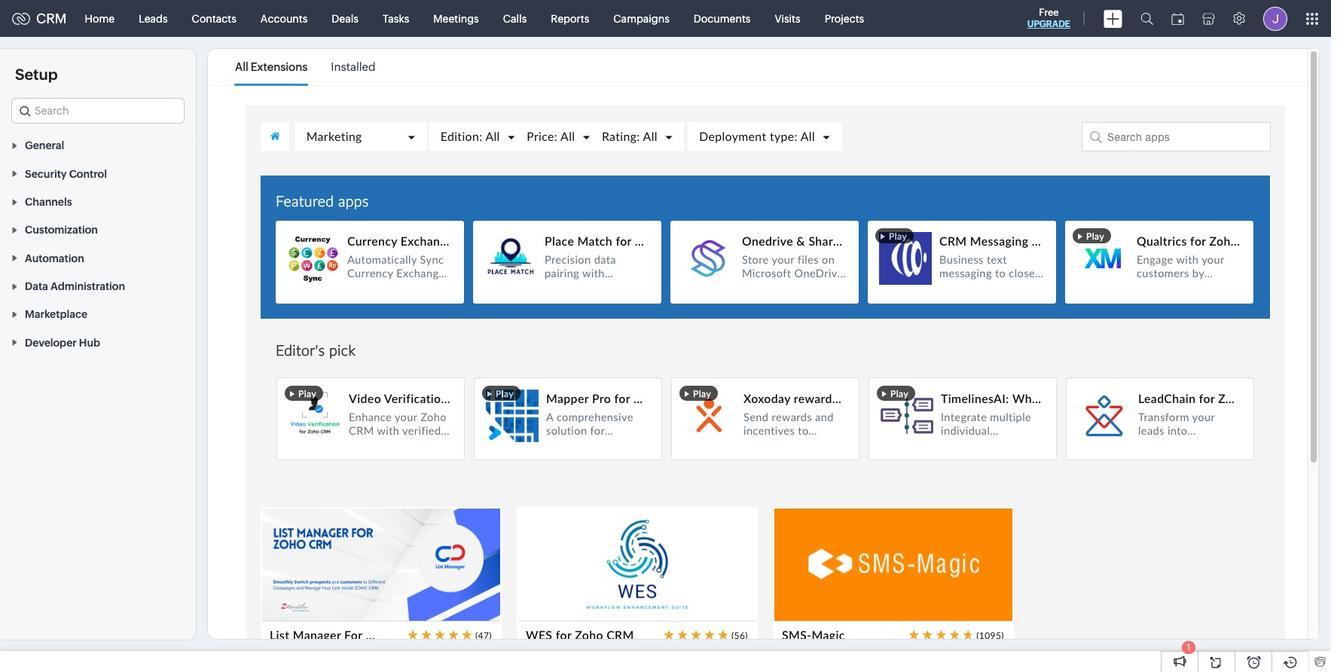 Task type: vqa. For each thing, say whether or not it's contained in the screenshot.
'Contacts' image
no



Task type: locate. For each thing, give the bounding box(es) containing it.
upgrade
[[1028, 19, 1071, 29]]

general
[[25, 140, 64, 152]]

leads link
[[127, 0, 180, 37]]

campaigns
[[614, 12, 670, 24]]

create menu element
[[1095, 0, 1132, 37]]

home link
[[73, 0, 127, 37]]

security
[[25, 168, 67, 180]]

accounts
[[261, 12, 308, 24]]

documents link
[[682, 0, 763, 37]]

general button
[[0, 131, 196, 159]]

reports link
[[539, 0, 602, 37]]

projects
[[825, 12, 865, 24]]

campaigns link
[[602, 0, 682, 37]]

tasks
[[383, 12, 410, 24]]

data
[[25, 280, 48, 292]]

visits link
[[763, 0, 813, 37]]

None field
[[11, 98, 185, 124]]

documents
[[694, 12, 751, 24]]

control
[[69, 168, 107, 180]]

calls link
[[491, 0, 539, 37]]

automation
[[25, 252, 84, 264]]

leads
[[139, 12, 168, 24]]

developer hub button
[[0, 328, 196, 356]]

channels
[[25, 196, 72, 208]]

extensions
[[251, 60, 308, 73]]

developer
[[25, 337, 77, 349]]

setup
[[15, 66, 58, 83]]

reports
[[551, 12, 590, 24]]

projects link
[[813, 0, 877, 37]]

channels button
[[0, 187, 196, 216]]



Task type: describe. For each thing, give the bounding box(es) containing it.
contacts
[[192, 12, 237, 24]]

profile image
[[1264, 6, 1288, 31]]

data administration
[[25, 280, 125, 292]]

home
[[85, 12, 115, 24]]

automation button
[[0, 244, 196, 272]]

meetings
[[434, 12, 479, 24]]

all extensions
[[235, 60, 308, 73]]

customization button
[[0, 216, 196, 244]]

1
[[1188, 643, 1191, 652]]

search element
[[1132, 0, 1163, 37]]

customization
[[25, 224, 98, 236]]

installed
[[331, 60, 376, 73]]

hub
[[79, 337, 100, 349]]

deals link
[[320, 0, 371, 37]]

marketplace button
[[0, 300, 196, 328]]

meetings link
[[422, 0, 491, 37]]

create menu image
[[1104, 9, 1123, 28]]

marketplace
[[25, 309, 87, 321]]

calendar image
[[1172, 12, 1185, 24]]

tasks link
[[371, 0, 422, 37]]

administration
[[50, 280, 125, 292]]

free upgrade
[[1028, 7, 1071, 29]]

installed link
[[331, 50, 376, 84]]

deals
[[332, 12, 359, 24]]

security control
[[25, 168, 107, 180]]

free
[[1040, 7, 1059, 18]]

calls
[[503, 12, 527, 24]]

crm
[[36, 11, 67, 26]]

all extensions link
[[235, 50, 308, 84]]

search image
[[1141, 12, 1154, 25]]

profile element
[[1255, 0, 1297, 37]]

developer hub
[[25, 337, 100, 349]]

contacts link
[[180, 0, 249, 37]]

logo image
[[12, 12, 30, 24]]

data administration button
[[0, 272, 196, 300]]

Search text field
[[12, 99, 184, 123]]

security control button
[[0, 159, 196, 187]]

crm link
[[12, 11, 67, 26]]

accounts link
[[249, 0, 320, 37]]

all
[[235, 60, 249, 73]]

visits
[[775, 12, 801, 24]]



